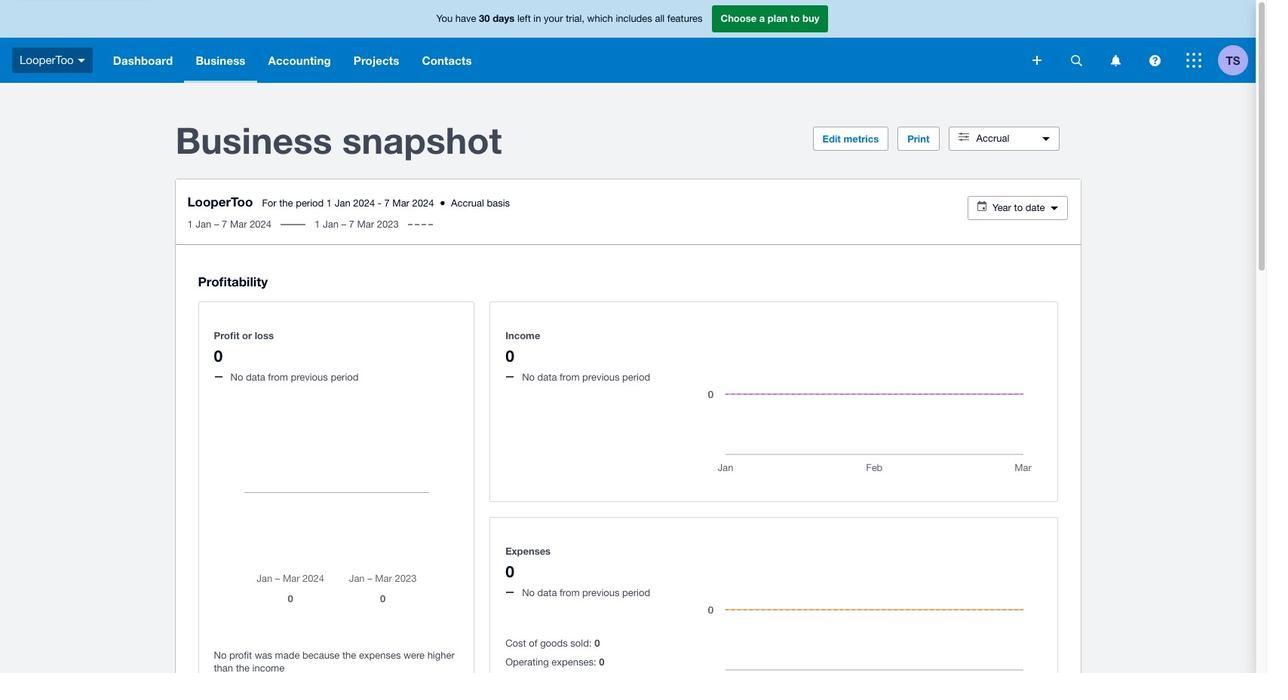 Task type: describe. For each thing, give the bounding box(es) containing it.
from for profit or loss 0
[[268, 372, 288, 383]]

2024 for mar
[[250, 219, 272, 230]]

business for business
[[196, 54, 246, 67]]

left
[[518, 13, 531, 24]]

no profit was made because the expenses were higher than the income
[[214, 651, 455, 674]]

jan up 1 jan – 7 mar 2023
[[335, 198, 351, 209]]

to inside year to date popup button
[[1015, 202, 1023, 214]]

previous for expenses 0
[[583, 588, 620, 599]]

have
[[456, 13, 477, 24]]

svg image inside loopertoo popup button
[[77, 59, 85, 62]]

you
[[437, 13, 453, 24]]

1 horizontal spatial loopertoo
[[188, 194, 253, 210]]

operating
[[506, 657, 549, 669]]

print button
[[898, 127, 940, 151]]

features
[[668, 13, 703, 24]]

projects button
[[342, 38, 411, 83]]

projects
[[354, 54, 400, 67]]

loss
[[255, 330, 274, 342]]

data for profit or loss 0
[[246, 372, 265, 383]]

2 horizontal spatial 2024
[[412, 198, 434, 209]]

0 right expenses:
[[599, 657, 605, 669]]

1 jan – 7 mar 2023
[[315, 219, 399, 230]]

1 jan – 7 mar 2024
[[188, 219, 272, 230]]

from for expenses 0
[[560, 588, 580, 599]]

previous for profit or loss 0
[[291, 372, 328, 383]]

profitability
[[198, 274, 268, 290]]

edit metrics
[[823, 133, 879, 145]]

profit or loss 0
[[214, 330, 274, 366]]

2 horizontal spatial mar
[[393, 198, 410, 209]]

no data from previous period for income 0
[[522, 372, 651, 383]]

dashboard
[[113, 54, 173, 67]]

cost of goods sold: 0 operating expenses: 0
[[506, 638, 605, 669]]

dashboard link
[[102, 38, 184, 83]]

were
[[404, 651, 425, 662]]

period for expenses 0
[[623, 588, 651, 599]]

which
[[588, 13, 613, 24]]

jan for 1 jan – 7 mar 2024
[[196, 219, 212, 230]]

your
[[544, 13, 563, 24]]

profit
[[214, 330, 240, 342]]

loopertoo button
[[0, 38, 102, 83]]

business for business snapshot
[[175, 118, 332, 161]]

year to date
[[993, 202, 1046, 214]]

ts button
[[1219, 38, 1256, 83]]

year to date button
[[969, 196, 1069, 220]]

1 for 1 jan – 7 mar 2023
[[315, 219, 320, 230]]

than
[[214, 663, 233, 674]]

1 for 1 jan – 7 mar 2024
[[188, 219, 193, 230]]

choose
[[721, 12, 757, 24]]

0 horizontal spatial svg image
[[1033, 56, 1042, 65]]

higher
[[428, 651, 455, 662]]

expenses 0
[[506, 545, 551, 582]]

30
[[479, 12, 490, 24]]

0 vertical spatial the
[[279, 198, 293, 209]]

data for expenses 0
[[538, 588, 557, 599]]

no for expenses 0
[[522, 588, 535, 599]]

made
[[275, 651, 300, 662]]

expenses
[[359, 651, 401, 662]]

includes
[[616, 13, 653, 24]]

no data from previous period for profit or loss 0
[[231, 372, 359, 383]]

choose a plan to buy
[[721, 12, 820, 24]]

0 inside profit or loss 0
[[214, 347, 223, 366]]

business button
[[184, 38, 257, 83]]

7 for 1 jan – 7 mar 2024
[[222, 219, 227, 230]]

mar for 1 jan – 7 mar 2023
[[357, 219, 374, 230]]

– for 7 mar 2023
[[341, 219, 346, 230]]

expenses
[[506, 545, 551, 557]]

income 0
[[506, 330, 541, 366]]



Task type: vqa. For each thing, say whether or not it's contained in the screenshot.
the Intro Banner body 'element'
no



Task type: locate. For each thing, give the bounding box(es) containing it.
0 inside income 0
[[506, 347, 515, 366]]

1 horizontal spatial –
[[341, 219, 346, 230]]

sold:
[[571, 639, 592, 650]]

snapshot
[[342, 118, 502, 161]]

plan
[[768, 12, 788, 24]]

0 horizontal spatial 2024
[[250, 219, 272, 230]]

data for income 0
[[538, 372, 557, 383]]

0 vertical spatial accrual
[[977, 133, 1010, 144]]

0 right sold:
[[595, 638, 600, 650]]

no for income 0
[[522, 372, 535, 383]]

no inside the no profit was made because the expenses were higher than the income
[[214, 651, 227, 662]]

2024 for jan
[[353, 198, 375, 209]]

income
[[252, 663, 285, 674]]

no down expenses 0
[[522, 588, 535, 599]]

1 vertical spatial to
[[1015, 202, 1023, 214]]

–
[[214, 219, 219, 230], [341, 219, 346, 230]]

metrics
[[844, 133, 879, 145]]

-
[[378, 198, 382, 209]]

accrual up year
[[977, 133, 1010, 144]]

data down income 0
[[538, 372, 557, 383]]

you have 30 days left in your trial, which includes all features
[[437, 12, 703, 24]]

2 horizontal spatial 7
[[384, 198, 390, 209]]

0 horizontal spatial the
[[236, 663, 250, 674]]

0 vertical spatial to
[[791, 12, 800, 24]]

1 vertical spatial loopertoo
[[188, 194, 253, 210]]

7 right -
[[384, 198, 390, 209]]

2 horizontal spatial the
[[343, 651, 356, 662]]

for the period 1 jan 2024 - 7 mar 2024  ●  accrual basis
[[262, 198, 510, 209]]

accrual inside popup button
[[977, 133, 1010, 144]]

1 horizontal spatial the
[[279, 198, 293, 209]]

0 vertical spatial business
[[196, 54, 246, 67]]

– up profitability
[[214, 219, 219, 230]]

in
[[534, 13, 541, 24]]

a
[[760, 12, 765, 24]]

data down expenses 0
[[538, 588, 557, 599]]

was
[[255, 651, 272, 662]]

1 vertical spatial the
[[343, 651, 356, 662]]

2 horizontal spatial 1
[[327, 198, 332, 209]]

7
[[384, 198, 390, 209], [222, 219, 227, 230], [349, 219, 355, 230]]

0 vertical spatial loopertoo
[[20, 53, 74, 66]]

profit
[[229, 651, 252, 662]]

date
[[1026, 202, 1046, 214]]

0 horizontal spatial loopertoo
[[20, 53, 74, 66]]

edit
[[823, 133, 841, 145]]

1 horizontal spatial 1
[[315, 219, 320, 230]]

0 horizontal spatial 1
[[188, 219, 193, 230]]

expenses:
[[552, 657, 597, 669]]

1 vertical spatial business
[[175, 118, 332, 161]]

0 horizontal spatial mar
[[230, 219, 247, 230]]

previous for income 0
[[583, 372, 620, 383]]

accrual left basis
[[451, 198, 484, 209]]

1 horizontal spatial 2024
[[353, 198, 375, 209]]

the
[[279, 198, 293, 209], [343, 651, 356, 662], [236, 663, 250, 674]]

1 horizontal spatial svg image
[[1071, 55, 1083, 66]]

mar up profitability
[[230, 219, 247, 230]]

business inside business dropdown button
[[196, 54, 246, 67]]

from
[[268, 372, 288, 383], [560, 372, 580, 383], [560, 588, 580, 599]]

mar right -
[[393, 198, 410, 209]]

no data from previous period down income 0
[[522, 372, 651, 383]]

loopertoo inside popup button
[[20, 53, 74, 66]]

to right year
[[1015, 202, 1023, 214]]

2 vertical spatial the
[[236, 663, 250, 674]]

no down profit or loss 0
[[231, 372, 243, 383]]

no data from previous period down loss
[[231, 372, 359, 383]]

banner containing ts
[[0, 0, 1256, 83]]

ts
[[1227, 53, 1241, 67]]

days
[[493, 12, 515, 24]]

contacts button
[[411, 38, 483, 83]]

edit metrics button
[[813, 127, 889, 151]]

– for 7 mar 2024
[[214, 219, 219, 230]]

no for profit or loss 0
[[231, 372, 243, 383]]

accounting button
[[257, 38, 342, 83]]

0 down expenses
[[506, 563, 515, 582]]

1 vertical spatial accrual
[[451, 198, 484, 209]]

no data from previous period for expenses 0
[[522, 588, 651, 599]]

business snapshot
[[175, 118, 502, 161]]

no down income 0
[[522, 372, 535, 383]]

period for income 0
[[623, 372, 651, 383]]

1 horizontal spatial mar
[[357, 219, 374, 230]]

trial,
[[566, 13, 585, 24]]

0 horizontal spatial 7
[[222, 219, 227, 230]]

basis
[[487, 198, 510, 209]]

0 down profit
[[214, 347, 223, 366]]

income
[[506, 330, 541, 342]]

no
[[231, 372, 243, 383], [522, 372, 535, 383], [522, 588, 535, 599], [214, 651, 227, 662]]

of
[[529, 639, 538, 650]]

because
[[303, 651, 340, 662]]

accrual button
[[949, 127, 1060, 151]]

jan up profitability
[[196, 219, 212, 230]]

svg image
[[1071, 55, 1083, 66], [1033, 56, 1042, 65]]

no data from previous period up sold:
[[522, 588, 651, 599]]

banner
[[0, 0, 1256, 83]]

no up than
[[214, 651, 227, 662]]

jan left 2023
[[323, 219, 339, 230]]

svg image
[[1187, 53, 1202, 68], [1111, 55, 1121, 66], [1150, 55, 1161, 66], [77, 59, 85, 62]]

from for income 0
[[560, 372, 580, 383]]

accounting
[[268, 54, 331, 67]]

1 horizontal spatial to
[[1015, 202, 1023, 214]]

1 – from the left
[[214, 219, 219, 230]]

or
[[242, 330, 252, 342]]

print
[[908, 133, 930, 145]]

2 – from the left
[[341, 219, 346, 230]]

2024 down for
[[250, 219, 272, 230]]

the right for
[[279, 198, 293, 209]]

0 horizontal spatial –
[[214, 219, 219, 230]]

accrual
[[977, 133, 1010, 144], [451, 198, 484, 209]]

contacts
[[422, 54, 472, 67]]

previous
[[291, 372, 328, 383], [583, 372, 620, 383], [583, 588, 620, 599]]

2023
[[377, 219, 399, 230]]

7 for 1 jan – 7 mar 2023
[[349, 219, 355, 230]]

year
[[993, 202, 1012, 214]]

period
[[296, 198, 324, 209], [331, 372, 359, 383], [623, 372, 651, 383], [623, 588, 651, 599]]

jan
[[335, 198, 351, 209], [196, 219, 212, 230], [323, 219, 339, 230]]

0 horizontal spatial accrual
[[451, 198, 484, 209]]

no data from previous period
[[231, 372, 359, 383], [522, 372, 651, 383], [522, 588, 651, 599]]

0 inside expenses 0
[[506, 563, 515, 582]]

1 horizontal spatial 7
[[349, 219, 355, 230]]

cost
[[506, 639, 526, 650]]

loopertoo
[[20, 53, 74, 66], [188, 194, 253, 210]]

7 left 2023
[[349, 219, 355, 230]]

7 up profitability
[[222, 219, 227, 230]]

data
[[246, 372, 265, 383], [538, 372, 557, 383], [538, 588, 557, 599]]

to left buy
[[791, 12, 800, 24]]

buy
[[803, 12, 820, 24]]

data down profit or loss 0
[[246, 372, 265, 383]]

1
[[327, 198, 332, 209], [188, 219, 193, 230], [315, 219, 320, 230]]

– left 2023
[[341, 219, 346, 230]]

all
[[655, 13, 665, 24]]

the right because
[[343, 651, 356, 662]]

period for profit or loss 0
[[331, 372, 359, 383]]

to inside banner
[[791, 12, 800, 24]]

business
[[196, 54, 246, 67], [175, 118, 332, 161]]

mar
[[393, 198, 410, 209], [230, 219, 247, 230], [357, 219, 374, 230]]

0 horizontal spatial to
[[791, 12, 800, 24]]

0 down income
[[506, 347, 515, 366]]

goods
[[540, 639, 568, 650]]

2024 right -
[[412, 198, 434, 209]]

mar left 2023
[[357, 219, 374, 230]]

jan for 1 jan – 7 mar 2023
[[323, 219, 339, 230]]

mar for 1 jan – 7 mar 2024
[[230, 219, 247, 230]]

2024
[[353, 198, 375, 209], [412, 198, 434, 209], [250, 219, 272, 230]]

to
[[791, 12, 800, 24], [1015, 202, 1023, 214]]

the down profit
[[236, 663, 250, 674]]

2024 left -
[[353, 198, 375, 209]]

0
[[214, 347, 223, 366], [506, 347, 515, 366], [506, 563, 515, 582], [595, 638, 600, 650], [599, 657, 605, 669]]

for
[[262, 198, 277, 209]]

1 horizontal spatial accrual
[[977, 133, 1010, 144]]



